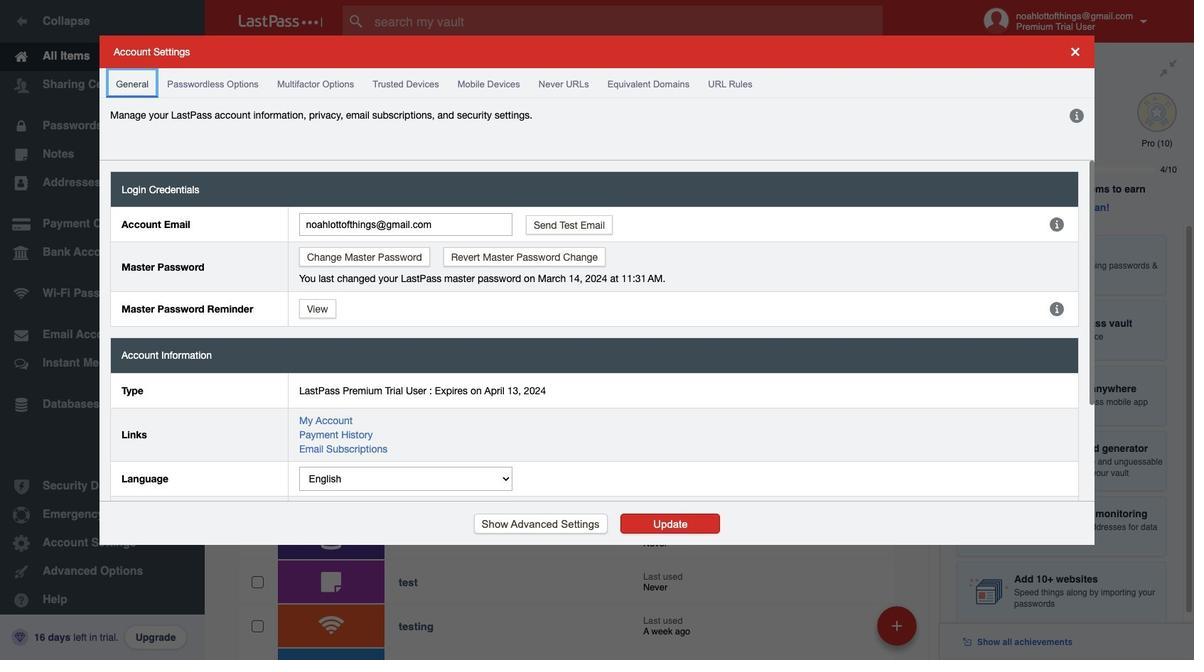 Task type: locate. For each thing, give the bounding box(es) containing it.
vault options navigation
[[205, 43, 940, 85]]

Search search field
[[343, 6, 911, 37]]

lastpass image
[[239, 15, 323, 28]]

new item image
[[893, 621, 903, 631]]

search my vault text field
[[343, 6, 911, 37]]



Task type: describe. For each thing, give the bounding box(es) containing it.
new item navigation
[[873, 602, 926, 661]]

main navigation navigation
[[0, 0, 205, 661]]



